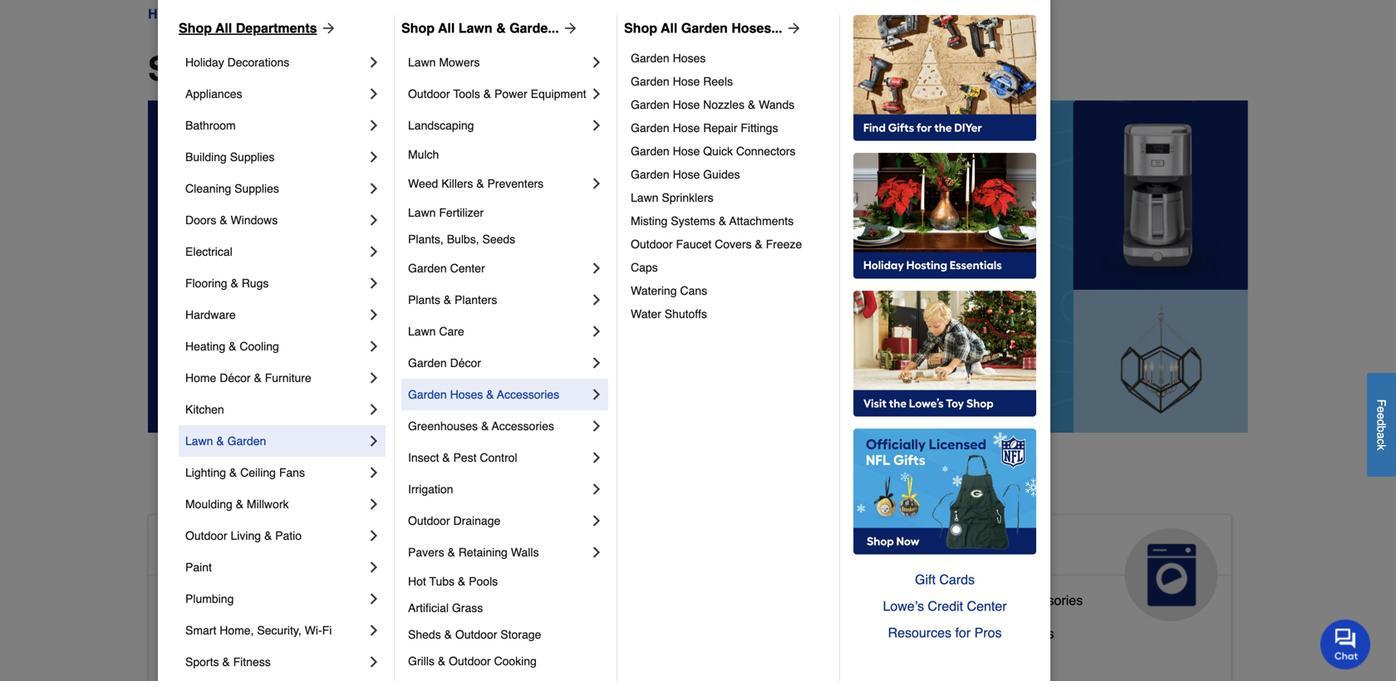 Task type: locate. For each thing, give the bounding box(es) containing it.
appliances down holiday
[[185, 87, 242, 101]]

0 horizontal spatial arrow right image
[[317, 20, 337, 37]]

supplies up cleaning supplies
[[230, 150, 275, 164]]

& right animal
[[617, 535, 633, 562]]

shop up holiday
[[179, 20, 212, 36]]

0 vertical spatial supplies
[[230, 150, 275, 164]]

accessories for garden hoses & accessories
[[497, 388, 560, 401]]

& left pest
[[442, 451, 450, 465]]

f
[[1375, 400, 1389, 407]]

resources for pros
[[888, 626, 1002, 641]]

chevron right image for outdoor drainage
[[589, 513, 605, 530]]

hose up garden hose guides
[[673, 145, 700, 158]]

holiday hosting essentials. image
[[854, 153, 1037, 279]]

greenhouses & accessories link
[[408, 411, 589, 442]]

windows
[[231, 214, 278, 227]]

chevron right image
[[366, 54, 382, 71], [589, 54, 605, 71], [366, 117, 382, 134], [366, 149, 382, 165], [589, 175, 605, 192], [366, 180, 382, 197], [366, 212, 382, 229], [366, 244, 382, 260], [589, 292, 605, 308], [589, 323, 605, 340], [589, 355, 605, 372], [366, 370, 382, 387], [589, 387, 605, 403], [589, 418, 605, 435], [589, 450, 605, 466], [589, 481, 605, 498], [366, 496, 382, 513], [589, 513, 605, 530], [366, 591, 382, 608], [366, 623, 382, 639]]

& right the houses,
[[646, 653, 655, 668]]

chevron right image for doors & windows
[[366, 212, 382, 229]]

all for garden
[[661, 20, 678, 36]]

garden for garden hose guides
[[631, 168, 670, 181]]

accessible up smart
[[162, 593, 226, 608]]

hose down garden hoses
[[673, 75, 700, 88]]

accessible inside accessible bedroom link
[[162, 626, 226, 642]]

fertilizer
[[439, 206, 484, 219]]

& down garden hoses & accessories
[[481, 420, 489, 433]]

chevron right image for kitchen
[[366, 401, 382, 418]]

garden hose nozzles & wands
[[631, 98, 795, 111]]

2 arrow right image from the left
[[783, 20, 803, 37]]

1 vertical spatial décor
[[220, 372, 251, 385]]

cleaning supplies link
[[185, 173, 366, 204]]

0 vertical spatial care
[[439, 325, 464, 338]]

outdoor up "landscaping"
[[408, 87, 450, 101]]

& right tubs
[[458, 575, 466, 589]]

shop up garden hoses
[[624, 20, 658, 36]]

0 vertical spatial accessories
[[497, 388, 560, 401]]

hoses up greenhouses & accessories
[[450, 388, 483, 401]]

all up garden hoses
[[661, 20, 678, 36]]

building supplies
[[185, 150, 275, 164]]

lawn mowers
[[408, 56, 480, 69]]

outdoor down moulding at bottom
[[185, 530, 227, 543]]

departments up holiday decorations link
[[236, 20, 317, 36]]

décor inside garden décor link
[[450, 357, 481, 370]]

moulding & millwork
[[185, 498, 289, 511]]

arrow right image inside "shop all garden hoses..." link
[[783, 20, 803, 37]]

equipment
[[531, 87, 586, 101]]

lawn left "mowers" on the left top of the page
[[408, 56, 436, 69]]

center up pros
[[967, 599, 1007, 614]]

paint link
[[185, 552, 366, 584]]

garden hose quick connectors link
[[631, 140, 828, 163]]

4 hose from the top
[[673, 145, 700, 158]]

departments up "landscaping"
[[291, 50, 494, 88]]

outdoor down sheds & outdoor storage
[[449, 655, 491, 668]]

kitchen link
[[185, 394, 366, 426]]

appliances link
[[185, 78, 366, 110], [890, 515, 1232, 622]]

f e e d b a c k button
[[1367, 373, 1397, 477]]

wands
[[759, 98, 795, 111]]

appliances up 'cards'
[[903, 535, 1027, 562]]

garden hose quick connectors
[[631, 145, 796, 158]]

sheds & outdoor storage link
[[408, 622, 605, 648]]

1 vertical spatial pet
[[532, 653, 552, 668]]

chevron right image for lawn care
[[589, 323, 605, 340]]

1 vertical spatial accessories
[[492, 420, 554, 433]]

supplies up windows
[[235, 182, 279, 195]]

chevron right image for building supplies
[[366, 149, 382, 165]]

lawn down "plants"
[[408, 325, 436, 338]]

animal & pet care image
[[755, 529, 848, 622]]

grills
[[408, 655, 435, 668]]

chevron right image for smart home, security, wi-fi
[[366, 623, 382, 639]]

0 horizontal spatial care
[[439, 325, 464, 338]]

1 horizontal spatial arrow right image
[[783, 20, 803, 37]]

outdoor down irrigation
[[408, 515, 450, 528]]

appliances link down decorations
[[185, 78, 366, 110]]

chevron right image for hardware
[[366, 307, 382, 323]]

furniture
[[265, 372, 311, 385], [659, 653, 712, 668]]

& left pros
[[964, 626, 972, 642]]

arrow right image up garden hoses link at the top
[[783, 20, 803, 37]]

5 hose from the top
[[673, 168, 700, 181]]

outdoor drainage
[[408, 515, 501, 528]]

& left garde...
[[496, 20, 506, 36]]

0 vertical spatial appliances
[[185, 87, 242, 101]]

chevron right image for lawn mowers
[[589, 54, 605, 71]]

& left millwork
[[236, 498, 244, 511]]

departments up holiday decorations
[[199, 6, 276, 22]]

accessories down garden décor link
[[497, 388, 560, 401]]

departments link
[[199, 4, 276, 24]]

décor up garden hoses & accessories
[[450, 357, 481, 370]]

hoses up garden hose reels
[[673, 52, 706, 65]]

garden for garden hose repair fittings
[[631, 121, 670, 135]]

3 accessible from the top
[[162, 626, 226, 642]]

1 hose from the top
[[673, 75, 700, 88]]

garden for garden center
[[408, 262, 447, 275]]

0 horizontal spatial furniture
[[265, 372, 311, 385]]

lawn sprinklers link
[[631, 186, 828, 209]]

e up the b
[[1375, 413, 1389, 420]]

chevron right image for home décor & furniture
[[366, 370, 382, 387]]

all for lawn
[[438, 20, 455, 36]]

0 horizontal spatial décor
[[220, 372, 251, 385]]

care inside the animal & pet care
[[532, 562, 584, 588]]

chevron right image for irrigation
[[589, 481, 605, 498]]

outdoor living & patio link
[[185, 520, 366, 552]]

outdoor for outdoor drainage
[[408, 515, 450, 528]]

2 vertical spatial accessories
[[1012, 593, 1083, 608]]

pet beds, houses, & furniture link
[[532, 649, 712, 682]]

supplies for building supplies
[[230, 150, 275, 164]]

& inside 'outdoor faucet covers & freeze caps'
[[755, 238, 763, 251]]

& right killers
[[476, 177, 484, 190]]

1 horizontal spatial furniture
[[659, 653, 712, 668]]

greenhouses
[[408, 420, 478, 433]]

0 horizontal spatial center
[[450, 262, 485, 275]]

accessories for appliance parts & accessories
[[1012, 593, 1083, 608]]

accessible bedroom link
[[162, 623, 283, 656]]

hose for quick
[[673, 145, 700, 158]]

shop up lawn mowers
[[401, 20, 435, 36]]

lawn & garden
[[185, 435, 266, 448]]

& right the grills
[[438, 655, 446, 668]]

accessories up chillers
[[1012, 593, 1083, 608]]

0 vertical spatial pet
[[640, 535, 676, 562]]

1 accessible from the top
[[162, 535, 284, 562]]

hot tubs & pools
[[408, 575, 498, 589]]

chillers
[[1010, 626, 1054, 642]]

chevron right image for plumbing
[[366, 591, 382, 608]]

all up holiday decorations
[[215, 20, 232, 36]]

1 vertical spatial hoses
[[450, 388, 483, 401]]

chevron right image for paint
[[366, 559, 382, 576]]

décor inside home décor & furniture link
[[220, 372, 251, 385]]

accessible down smart
[[162, 660, 226, 675]]

1 horizontal spatial appliances
[[903, 535, 1027, 562]]

lawn fertilizer
[[408, 206, 484, 219]]

2 vertical spatial supplies
[[592, 620, 643, 635]]

accessible
[[162, 535, 284, 562], [162, 593, 226, 608], [162, 626, 226, 642], [162, 660, 226, 675]]

d
[[1375, 420, 1389, 426]]

hose up sprinklers at top
[[673, 168, 700, 181]]

shutoffs
[[665, 308, 707, 321]]

1 horizontal spatial décor
[[450, 357, 481, 370]]

1 horizontal spatial care
[[532, 562, 584, 588]]

outdoor down misting
[[631, 238, 673, 251]]

cleaning supplies
[[185, 182, 279, 195]]

supplies for livestock supplies
[[592, 620, 643, 635]]

bulbs,
[[447, 233, 479, 246]]

0 vertical spatial bathroom
[[185, 119, 236, 132]]

1 horizontal spatial hoses
[[673, 52, 706, 65]]

accessible for accessible home
[[162, 535, 284, 562]]

arrow right image inside shop all departments link
[[317, 20, 337, 37]]

0 vertical spatial décor
[[450, 357, 481, 370]]

bathroom up smart home, security, wi-fi
[[229, 593, 287, 608]]

all up lawn mowers
[[438, 20, 455, 36]]

pet inside the animal & pet care
[[640, 535, 676, 562]]

bathroom inside accessible bathroom link
[[229, 593, 287, 608]]

arrow right image
[[317, 20, 337, 37], [783, 20, 803, 37]]

chevron right image for cleaning supplies
[[366, 180, 382, 197]]

accessible down moulding at bottom
[[162, 535, 284, 562]]

arrow right image
[[559, 20, 579, 37]]

flooring & rugs link
[[185, 268, 366, 299]]

bathroom up building
[[185, 119, 236, 132]]

outdoor faucet covers & freeze caps
[[631, 238, 806, 274]]

hose for guides
[[673, 168, 700, 181]]

garden for garden hose quick connectors
[[631, 145, 670, 158]]

2 accessible from the top
[[162, 593, 226, 608]]

hot
[[408, 575, 426, 589]]

lawn down kitchen
[[185, 435, 213, 448]]

shop for shop all garden hoses...
[[624, 20, 658, 36]]

seeds
[[483, 233, 516, 246]]

décor for departments
[[220, 372, 251, 385]]

& right sheds
[[444, 628, 452, 642]]

insect & pest control link
[[408, 442, 589, 474]]

lowe's credit center
[[883, 599, 1007, 614]]

all for departments
[[215, 20, 232, 36]]

accessories up control
[[492, 420, 554, 433]]

lawn mowers link
[[408, 47, 589, 78]]

furniture down heating & cooling link
[[265, 372, 311, 385]]

bathroom link
[[185, 110, 366, 141]]

accessible bathroom link
[[162, 589, 287, 623]]

0 vertical spatial appliances link
[[185, 78, 366, 110]]

appliance
[[903, 593, 961, 608]]

0 vertical spatial hoses
[[673, 52, 706, 65]]

hoses for garden hoses
[[673, 52, 706, 65]]

grass
[[452, 602, 483, 615]]

1 vertical spatial appliances link
[[890, 515, 1232, 622]]

outdoor living & patio
[[185, 530, 302, 543]]

pavers & retaining walls
[[408, 546, 539, 559]]

chevron right image
[[366, 86, 382, 102], [589, 86, 605, 102], [589, 117, 605, 134], [589, 260, 605, 277], [366, 275, 382, 292], [366, 307, 382, 323], [366, 338, 382, 355], [366, 401, 382, 418], [366, 433, 382, 450], [366, 465, 382, 481], [366, 528, 382, 544], [589, 544, 605, 561], [366, 559, 382, 576], [366, 654, 382, 671]]

4 accessible from the top
[[162, 660, 226, 675]]

e up d
[[1375, 407, 1389, 413]]

& down the lawn sprinklers link
[[719, 214, 727, 228]]

garden hose repair fittings link
[[631, 116, 828, 140]]

1 vertical spatial bathroom
[[229, 593, 287, 608]]

1 horizontal spatial center
[[967, 599, 1007, 614]]

1 shop from the left
[[179, 20, 212, 36]]

2 shop from the left
[[401, 20, 435, 36]]

chevron right image for lawn & garden
[[366, 433, 382, 450]]

chevron right image for flooring & rugs
[[366, 275, 382, 292]]

0 horizontal spatial pet
[[532, 653, 552, 668]]

& up lighting
[[216, 435, 224, 448]]

& left rugs
[[231, 277, 238, 290]]

water
[[631, 308, 662, 321]]

smart home, security, wi-fi
[[185, 624, 332, 638]]

home décor & furniture link
[[185, 362, 366, 394]]

lawn up misting
[[631, 191, 659, 204]]

shop all lawn & garde... link
[[401, 18, 579, 38]]

chevron right image for plants & planters
[[589, 292, 605, 308]]

electrical
[[185, 245, 233, 259]]

outdoor drainage link
[[408, 505, 589, 537]]

& right parts
[[1000, 593, 1009, 608]]

3 hose from the top
[[673, 121, 700, 135]]

paint
[[185, 561, 212, 574]]

greenhouses & accessories
[[408, 420, 554, 433]]

& down garden décor link
[[486, 388, 494, 401]]

chevron right image for garden décor
[[589, 355, 605, 372]]

sprinklers
[[662, 191, 714, 204]]

1 horizontal spatial shop
[[401, 20, 435, 36]]

pavers
[[408, 546, 444, 559]]

1 horizontal spatial pet
[[640, 535, 676, 562]]

home
[[148, 6, 185, 22], [185, 372, 216, 385], [290, 535, 355, 562], [277, 660, 312, 675]]

chevron right image for landscaping
[[589, 117, 605, 134]]

bathroom inside bathroom link
[[185, 119, 236, 132]]

1 arrow right image from the left
[[317, 20, 337, 37]]

& down attachments
[[755, 238, 763, 251]]

1 vertical spatial furniture
[[659, 653, 712, 668]]

arrow right image for shop all departments
[[317, 20, 337, 37]]

misting systems & attachments
[[631, 214, 794, 228]]

accessible inside accessible bathroom link
[[162, 593, 226, 608]]

supplies up the houses,
[[592, 620, 643, 635]]

for
[[955, 626, 971, 641]]

patio
[[275, 530, 302, 543]]

lawn up plants,
[[408, 206, 436, 219]]

2 e from the top
[[1375, 413, 1389, 420]]

3 shop from the left
[[624, 20, 658, 36]]

garden
[[681, 20, 728, 36], [631, 52, 670, 65], [631, 75, 670, 88], [631, 98, 670, 111], [631, 121, 670, 135], [631, 145, 670, 158], [631, 168, 670, 181], [408, 262, 447, 275], [408, 357, 447, 370], [408, 388, 447, 401], [227, 435, 266, 448]]

décor down heating & cooling
[[220, 372, 251, 385]]

appliance parts & accessories link
[[903, 589, 1083, 623]]

2 horizontal spatial shop
[[624, 20, 658, 36]]

officially licensed n f l gifts. shop now. image
[[854, 429, 1037, 555]]

hose down garden hose reels
[[673, 98, 700, 111]]

1 vertical spatial center
[[967, 599, 1007, 614]]

departments for shop
[[236, 20, 317, 36]]

departments for shop
[[291, 50, 494, 88]]

care down walls
[[532, 562, 584, 588]]

appliances link up chillers
[[890, 515, 1232, 622]]

beverage & wine chillers link
[[903, 623, 1054, 656]]

0 horizontal spatial shop
[[179, 20, 212, 36]]

accessible inside accessible entry & home link
[[162, 660, 226, 675]]

lighting
[[185, 466, 226, 480]]

center down bulbs,
[[450, 262, 485, 275]]

& left cooling
[[229, 340, 236, 353]]

chevron right image for heating & cooling
[[366, 338, 382, 355]]

lawn for lawn fertilizer
[[408, 206, 436, 219]]

1 vertical spatial care
[[532, 562, 584, 588]]

outdoor inside 'outdoor faucet covers & freeze caps'
[[631, 238, 673, 251]]

accessible inside accessible home link
[[162, 535, 284, 562]]

arrow right image up shop all departments at the top left
[[317, 20, 337, 37]]

0 horizontal spatial hoses
[[450, 388, 483, 401]]

pet beds, houses, & furniture
[[532, 653, 712, 668]]

sports & fitness
[[185, 656, 271, 669]]

lawn care link
[[408, 316, 589, 347]]

furniture right the houses,
[[659, 653, 712, 668]]

garden for garden hose nozzles & wands
[[631, 98, 670, 111]]

care down "plants & planters" on the top left of page
[[439, 325, 464, 338]]

power
[[495, 87, 528, 101]]

1 vertical spatial supplies
[[235, 182, 279, 195]]

1 vertical spatial appliances
[[903, 535, 1027, 562]]

garden hose guides
[[631, 168, 740, 181]]

2 hose from the top
[[673, 98, 700, 111]]

fittings
[[741, 121, 778, 135]]

pest
[[453, 451, 477, 465]]

0 vertical spatial center
[[450, 262, 485, 275]]

garden for garden hose reels
[[631, 75, 670, 88]]

hose left repair
[[673, 121, 700, 135]]

quick
[[703, 145, 733, 158]]

chevron right image for lighting & ceiling fans
[[366, 465, 382, 481]]

accessible up 'sports'
[[162, 626, 226, 642]]

plants
[[408, 293, 440, 307]]



Task type: describe. For each thing, give the bounding box(es) containing it.
beds,
[[556, 653, 590, 668]]

holiday
[[185, 56, 224, 69]]

outdoor up grills & outdoor cooking
[[455, 628, 497, 642]]

resources for pros link
[[854, 620, 1037, 647]]

décor for lawn
[[450, 357, 481, 370]]

& left ceiling
[[229, 466, 237, 480]]

shop all departments
[[179, 20, 317, 36]]

shop for shop all lawn & garde...
[[401, 20, 435, 36]]

hoses for garden hoses & accessories
[[450, 388, 483, 401]]

hose for reels
[[673, 75, 700, 88]]

1 e from the top
[[1375, 407, 1389, 413]]

lowe's credit center link
[[854, 594, 1037, 620]]

parts
[[965, 593, 996, 608]]

chevron right image for appliances
[[366, 86, 382, 102]]

smart
[[185, 624, 216, 638]]

shop all garden hoses... link
[[624, 18, 803, 38]]

watering cans link
[[631, 279, 828, 303]]

plants & planters
[[408, 293, 497, 307]]

accessible for accessible bedroom
[[162, 626, 226, 642]]

water shutoffs link
[[631, 303, 828, 326]]

& right the tools
[[484, 87, 491, 101]]

garden hoses & accessories link
[[408, 379, 589, 411]]

accessible for accessible bathroom
[[162, 593, 226, 608]]

animal & pet care
[[532, 535, 676, 588]]

wi-
[[305, 624, 322, 638]]

chevron right image for outdoor living & patio
[[366, 528, 382, 544]]

lawn for lawn sprinklers
[[631, 191, 659, 204]]

appliances image
[[1125, 529, 1218, 622]]

landscaping
[[408, 119, 474, 132]]

& right doors
[[220, 214, 227, 227]]

0 horizontal spatial appliances link
[[185, 78, 366, 110]]

& inside the animal & pet care
[[617, 535, 633, 562]]

doors
[[185, 214, 216, 227]]

mulch
[[408, 148, 439, 161]]

resources
[[888, 626, 952, 641]]

garden hoses & accessories
[[408, 388, 560, 401]]

nozzles
[[703, 98, 745, 111]]

chevron right image for garden hoses & accessories
[[589, 387, 605, 403]]

pavers & retaining walls link
[[408, 537, 589, 569]]

enjoy savings year-round. no matter what you're shopping for, find what you need at a great price. image
[[148, 101, 1249, 433]]

chevron right image for greenhouses & accessories
[[589, 418, 605, 435]]

garden hoses
[[631, 52, 706, 65]]

supplies for cleaning supplies
[[235, 182, 279, 195]]

planters
[[455, 293, 497, 307]]

heating
[[185, 340, 225, 353]]

plumbing
[[185, 593, 234, 606]]

chevron right image for electrical
[[366, 244, 382, 260]]

garden for garden hoses & accessories
[[408, 388, 447, 401]]

pros
[[975, 626, 1002, 641]]

hardware
[[185, 308, 236, 322]]

outdoor faucet covers & freeze caps link
[[631, 233, 828, 279]]

cleaning
[[185, 182, 231, 195]]

all down shop all departments link at the top left of page
[[240, 50, 282, 88]]

plumbing link
[[185, 584, 366, 615]]

moulding & millwork link
[[185, 489, 366, 520]]

cans
[[680, 284, 707, 298]]

chevron right image for weed killers & preventers
[[589, 175, 605, 192]]

outdoor tools & power equipment
[[408, 87, 586, 101]]

shop all departments
[[148, 50, 494, 88]]

shop all departments link
[[179, 18, 337, 38]]

fitness
[[233, 656, 271, 669]]

chat invite button image
[[1321, 619, 1372, 670]]

find gifts for the diyer. image
[[854, 15, 1037, 141]]

chevron right image for outdoor tools & power equipment
[[589, 86, 605, 102]]

garden décor link
[[408, 347, 589, 379]]

shop
[[148, 50, 231, 88]]

misting
[[631, 214, 668, 228]]

shop for shop all departments
[[179, 20, 212, 36]]

fans
[[279, 466, 305, 480]]

credit
[[928, 599, 963, 614]]

grills & outdoor cooking
[[408, 655, 537, 668]]

c
[[1375, 439, 1389, 445]]

& down accessible bedroom link
[[222, 656, 230, 669]]

home décor & furniture
[[185, 372, 311, 385]]

connectors
[[736, 145, 796, 158]]

drainage
[[453, 515, 501, 528]]

accessible for accessible entry & home
[[162, 660, 226, 675]]

chevron right image for insect & pest control
[[589, 450, 605, 466]]

insect
[[408, 451, 439, 465]]

hardware link
[[185, 299, 366, 331]]

chevron right image for pavers & retaining walls
[[589, 544, 605, 561]]

hoses...
[[732, 20, 783, 36]]

lighting & ceiling fans link
[[185, 457, 366, 489]]

weed killers & preventers
[[408, 177, 544, 190]]

0 horizontal spatial appliances
[[185, 87, 242, 101]]

& right "plants"
[[444, 293, 451, 307]]

lawn care
[[408, 325, 464, 338]]

gift cards link
[[854, 567, 1037, 594]]

watering cans
[[631, 284, 707, 298]]

chevron right image for garden center
[[589, 260, 605, 277]]

center inside lowe's credit center link
[[967, 599, 1007, 614]]

animal & pet care link
[[519, 515, 861, 622]]

garden for garden décor
[[408, 357, 447, 370]]

lighting & ceiling fans
[[185, 466, 305, 480]]

& down cooling
[[254, 372, 262, 385]]

chevron right image for holiday decorations
[[366, 54, 382, 71]]

0 vertical spatial furniture
[[265, 372, 311, 385]]

home,
[[220, 624, 254, 638]]

cooking
[[494, 655, 537, 668]]

& left 'patio'
[[264, 530, 272, 543]]

gift
[[915, 572, 936, 588]]

outdoor tools & power equipment link
[[408, 78, 589, 110]]

systems
[[671, 214, 716, 228]]

rugs
[[242, 277, 269, 290]]

chevron right image for sports & fitness
[[366, 654, 382, 671]]

outdoor for outdoor living & patio
[[185, 530, 227, 543]]

center inside garden center link
[[450, 262, 485, 275]]

lawn for lawn mowers
[[408, 56, 436, 69]]

accessible home image
[[385, 529, 478, 622]]

repair
[[703, 121, 738, 135]]

outdoor for outdoor faucet covers & freeze caps
[[631, 238, 673, 251]]

garden for garden hoses
[[631, 52, 670, 65]]

garden hose reels link
[[631, 70, 828, 93]]

retaining
[[459, 546, 508, 559]]

1 horizontal spatial appliances link
[[890, 515, 1232, 622]]

plants, bulbs, seeds
[[408, 233, 516, 246]]

chevron right image for moulding & millwork
[[366, 496, 382, 513]]

outdoor for outdoor tools & power equipment
[[408, 87, 450, 101]]

heating & cooling link
[[185, 331, 366, 362]]

accessible entry & home link
[[162, 656, 312, 682]]

lawn for lawn & garden
[[185, 435, 213, 448]]

cooling
[[240, 340, 279, 353]]

insect & pest control
[[408, 451, 517, 465]]

k
[[1375, 445, 1389, 451]]

landscaping link
[[408, 110, 589, 141]]

freeze
[[766, 238, 802, 251]]

hose for nozzles
[[673, 98, 700, 111]]

garden center link
[[408, 253, 589, 284]]

faucet
[[676, 238, 712, 251]]

beverage
[[903, 626, 960, 642]]

lawn for lawn care
[[408, 325, 436, 338]]

& right "entry"
[[264, 660, 273, 675]]

visit the lowe's toy shop. image
[[854, 291, 1037, 417]]

arrow right image for shop all garden hoses...
[[783, 20, 803, 37]]

artificial grass
[[408, 602, 483, 615]]

chevron right image for bathroom
[[366, 117, 382, 134]]

lawn up "mowers" on the left top of the page
[[459, 20, 493, 36]]

& up fittings
[[748, 98, 756, 111]]

control
[[480, 451, 517, 465]]

& right pavers
[[448, 546, 455, 559]]

hose for repair
[[673, 121, 700, 135]]

hot tubs & pools link
[[408, 569, 605, 595]]

& inside "link"
[[964, 626, 972, 642]]



Task type: vqa. For each thing, say whether or not it's contained in the screenshot.
the bottom beautiful
no



